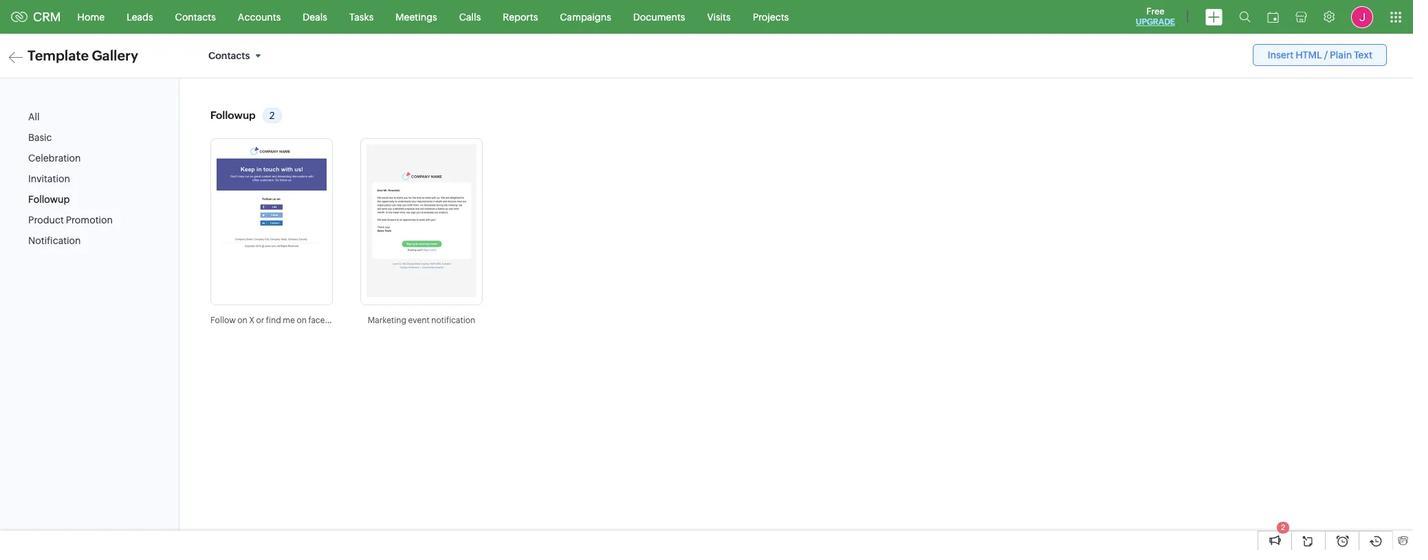 Task type: locate. For each thing, give the bounding box(es) containing it.
meetings link
[[385, 0, 448, 33]]

invitation
[[28, 174, 70, 185]]

contacts for contacts link
[[175, 11, 216, 22]]

not loaded image
[[217, 145, 327, 297], [367, 145, 477, 297]]

home
[[77, 11, 105, 22]]

leads link
[[116, 0, 164, 33]]

basic
[[28, 132, 52, 143]]

template
[[28, 47, 89, 63]]

all
[[28, 112, 40, 123]]

1 vertical spatial contacts
[[208, 50, 250, 61]]

promotion
[[66, 215, 113, 226]]

accounts link
[[227, 0, 292, 33]]

contacts inside field
[[208, 50, 250, 61]]

1 not loaded image from the left
[[217, 145, 327, 297]]

facebook
[[309, 316, 345, 326]]

followup down contacts field
[[211, 110, 256, 121]]

find
[[266, 316, 281, 326]]

contacts down accounts
[[208, 50, 250, 61]]

0 vertical spatial contacts
[[175, 11, 216, 22]]

insert
[[1268, 50, 1295, 61]]

not loaded image for notification
[[367, 145, 477, 297]]

followup down invitation
[[28, 194, 70, 205]]

on
[[238, 316, 248, 326], [297, 316, 307, 326]]

2 on from the left
[[297, 316, 307, 326]]

me
[[283, 316, 295, 326]]

crm link
[[11, 10, 61, 24]]

0 horizontal spatial 2
[[270, 110, 275, 121]]

notification
[[28, 235, 81, 246]]

celebration
[[28, 153, 81, 164]]

2 not loaded image from the left
[[367, 145, 477, 297]]

followup
[[211, 110, 256, 121], [28, 194, 70, 205]]

html
[[1296, 50, 1323, 61]]

0 vertical spatial 2
[[270, 110, 275, 121]]

1 horizontal spatial followup
[[211, 110, 256, 121]]

or
[[256, 316, 264, 326]]

contacts right leads
[[175, 11, 216, 22]]

meetings
[[396, 11, 437, 22]]

0 horizontal spatial on
[[238, 316, 248, 326]]

projects
[[753, 11, 789, 22]]

reports
[[503, 11, 538, 22]]

contacts
[[175, 11, 216, 22], [208, 50, 250, 61]]

1 vertical spatial followup
[[28, 194, 70, 205]]

deals link
[[292, 0, 338, 33]]

documents
[[634, 11, 686, 22]]

1 on from the left
[[238, 316, 248, 326]]

free
[[1147, 6, 1165, 17]]

1 horizontal spatial not loaded image
[[367, 145, 477, 297]]

on right me on the bottom left of page
[[297, 316, 307, 326]]

projects link
[[742, 0, 800, 33]]

marketing event notification
[[368, 316, 476, 326]]

1 vertical spatial 2
[[1282, 524, 1286, 532]]

0 horizontal spatial not loaded image
[[217, 145, 327, 297]]

on left "x" on the left of the page
[[238, 316, 248, 326]]

0 horizontal spatial followup
[[28, 194, 70, 205]]

search element
[[1232, 0, 1260, 34]]

1 horizontal spatial on
[[297, 316, 307, 326]]

free upgrade
[[1137, 6, 1176, 27]]

crm
[[33, 10, 61, 24]]

template gallery
[[28, 47, 138, 63]]

2
[[270, 110, 275, 121], [1282, 524, 1286, 532]]

gallery
[[92, 47, 138, 63]]

follow on x or find me on facebook
[[211, 316, 345, 326]]

0 vertical spatial followup
[[211, 110, 256, 121]]



Task type: describe. For each thing, give the bounding box(es) containing it.
create menu element
[[1198, 0, 1232, 33]]

notification
[[432, 316, 476, 326]]

visits link
[[697, 0, 742, 33]]

calendar image
[[1268, 11, 1280, 22]]

reports link
[[492, 0, 549, 33]]

create menu image
[[1206, 9, 1223, 25]]

calls link
[[448, 0, 492, 33]]

accounts
[[238, 11, 281, 22]]

insert html / plain text link
[[1254, 44, 1388, 66]]

visits
[[708, 11, 731, 22]]

event
[[408, 316, 430, 326]]

profile image
[[1352, 6, 1374, 28]]

campaigns
[[560, 11, 612, 22]]

/
[[1325, 50, 1329, 61]]

marketing
[[368, 316, 407, 326]]

campaigns link
[[549, 0, 623, 33]]

x
[[249, 316, 255, 326]]

search image
[[1240, 11, 1252, 23]]

Contacts field
[[203, 44, 271, 68]]

tasks
[[349, 11, 374, 22]]

documents link
[[623, 0, 697, 33]]

tasks link
[[338, 0, 385, 33]]

contacts for contacts field
[[208, 50, 250, 61]]

leads
[[127, 11, 153, 22]]

product
[[28, 215, 64, 226]]

profile element
[[1344, 0, 1382, 33]]

upgrade
[[1137, 17, 1176, 27]]

follow
[[211, 316, 236, 326]]

home link
[[66, 0, 116, 33]]

contacts link
[[164, 0, 227, 33]]

text
[[1355, 50, 1373, 61]]

1 horizontal spatial 2
[[1282, 524, 1286, 532]]

deals
[[303, 11, 327, 22]]

insert html / plain text
[[1268, 50, 1373, 61]]

plain
[[1331, 50, 1353, 61]]

product promotion
[[28, 215, 113, 226]]

calls
[[459, 11, 481, 22]]

not loaded image for x
[[217, 145, 327, 297]]



Task type: vqa. For each thing, say whether or not it's contained in the screenshot.
Tasks link
yes



